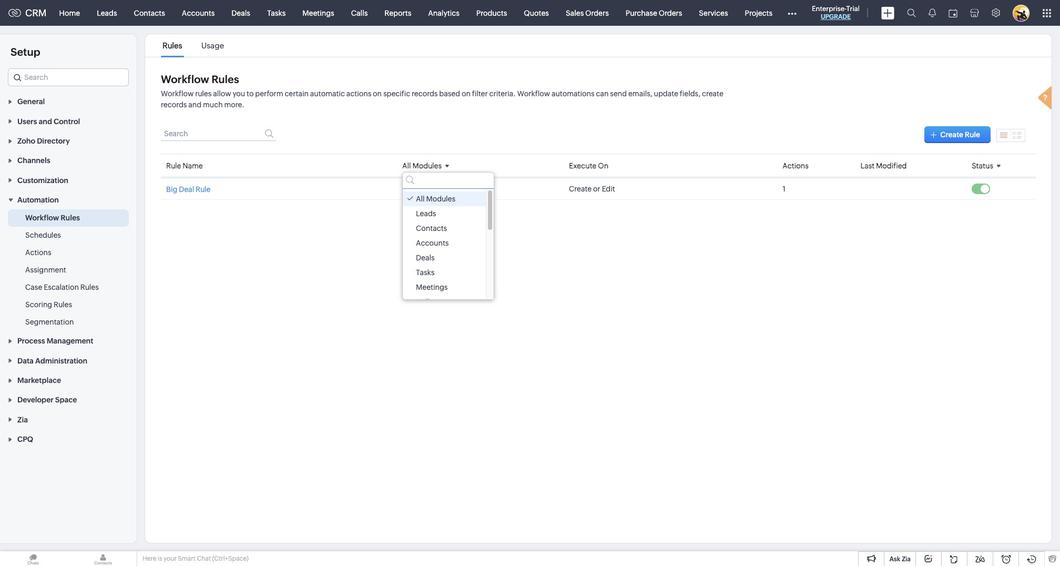 Task type: locate. For each thing, give the bounding box(es) containing it.
rule up status
[[965, 130, 981, 139]]

2 orders from the left
[[659, 9, 682, 17]]

2 vertical spatial rule
[[196, 185, 211, 194]]

0 horizontal spatial zia
[[17, 415, 28, 424]]

list
[[153, 34, 234, 57]]

channels
[[17, 156, 50, 165]]

last
[[861, 161, 875, 170]]

crm link
[[8, 7, 47, 18]]

actions down schedules link
[[25, 248, 51, 257]]

orders right the purchase
[[659, 9, 682, 17]]

0 vertical spatial accounts
[[182, 9, 215, 17]]

data administration button
[[0, 351, 137, 370]]

rules inside "link"
[[61, 214, 80, 222]]

0 vertical spatial tasks
[[267, 9, 286, 17]]

create or edit
[[569, 185, 615, 193]]

0 vertical spatial meetings
[[303, 9, 334, 17]]

signals image
[[929, 8, 936, 17]]

rules
[[163, 41, 182, 50], [212, 73, 239, 85], [61, 214, 80, 222], [80, 283, 99, 291], [54, 300, 72, 309]]

1 horizontal spatial workflow rules
[[161, 73, 239, 85]]

1 vertical spatial zia
[[902, 555, 911, 563]]

1 vertical spatial calls
[[416, 298, 433, 306]]

analytics
[[428, 9, 460, 17]]

zia right the ask at right bottom
[[902, 555, 911, 563]]

leads inside leads link
[[97, 9, 117, 17]]

process management button
[[0, 331, 137, 351]]

home link
[[51, 0, 88, 26]]

1 vertical spatial all
[[416, 195, 425, 203]]

orders for purchase orders
[[659, 9, 682, 17]]

0 vertical spatial deals
[[232, 9, 250, 17]]

projects
[[745, 9, 773, 17]]

create inside create rule button
[[941, 130, 964, 139]]

workflow rules up rules
[[161, 73, 239, 85]]

tree
[[403, 189, 494, 309]]

modules
[[413, 161, 442, 170], [426, 195, 456, 203]]

1 vertical spatial and
[[39, 117, 52, 126]]

name
[[183, 161, 203, 170]]

quotes link
[[516, 0, 558, 26]]

actions inside automation region
[[25, 248, 51, 257]]

or
[[593, 185, 601, 193]]

rules down contacts link
[[163, 41, 182, 50]]

rules up allow
[[212, 73, 239, 85]]

0 horizontal spatial accounts
[[182, 9, 215, 17]]

segmentation
[[25, 318, 74, 326]]

scoring rules link
[[25, 299, 72, 310]]

reports link
[[376, 0, 420, 26]]

modified
[[876, 161, 907, 170]]

calendar image
[[949, 9, 958, 17]]

workflow up rules
[[161, 73, 209, 85]]

sales orders link
[[558, 0, 617, 26]]

0 horizontal spatial create
[[569, 185, 592, 193]]

1 vertical spatial search text field
[[161, 126, 277, 141]]

usage
[[201, 41, 224, 50]]

list containing rules
[[153, 34, 234, 57]]

1 horizontal spatial zia
[[902, 555, 911, 563]]

criteria.
[[489, 89, 516, 98]]

developer space button
[[0, 390, 137, 409]]

workflow rules up schedules
[[25, 214, 80, 222]]

0 vertical spatial records
[[412, 89, 438, 98]]

workflow up schedules
[[25, 214, 59, 222]]

segmentation link
[[25, 317, 74, 327]]

workflow inside the workflow rules "link"
[[25, 214, 59, 222]]

search text field up general dropdown button
[[8, 69, 128, 86]]

0 vertical spatial rule
[[965, 130, 981, 139]]

control
[[54, 117, 80, 126]]

zia inside dropdown button
[[17, 415, 28, 424]]

search element
[[901, 0, 923, 26]]

1 vertical spatial tasks
[[416, 268, 435, 277]]

0 vertical spatial and
[[188, 100, 202, 109]]

0 vertical spatial leads
[[97, 9, 117, 17]]

2 horizontal spatial rule
[[965, 130, 981, 139]]

modules inside "tree"
[[426, 195, 456, 203]]

all modules
[[402, 161, 442, 170], [416, 195, 456, 203]]

meetings
[[303, 9, 334, 17], [416, 283, 448, 291]]

1 vertical spatial accounts
[[416, 239, 449, 247]]

1 vertical spatial actions
[[25, 248, 51, 257]]

1 vertical spatial rule
[[166, 161, 181, 170]]

None field
[[8, 68, 129, 86]]

update
[[654, 89, 679, 98]]

and right users
[[39, 117, 52, 126]]

1 horizontal spatial create
[[941, 130, 964, 139]]

leads right home link
[[97, 9, 117, 17]]

contacts image
[[70, 551, 136, 566]]

0 horizontal spatial search text field
[[8, 69, 128, 86]]

on
[[373, 89, 382, 98], [462, 89, 471, 98]]

leads down all modules field
[[416, 209, 436, 218]]

rules down case escalation rules
[[54, 300, 72, 309]]

usage link
[[200, 41, 226, 50]]

on left 'filter'
[[462, 89, 471, 98]]

data
[[17, 357, 34, 365]]

rule
[[965, 130, 981, 139], [166, 161, 181, 170], [196, 185, 211, 194]]

and down rules
[[188, 100, 202, 109]]

automations
[[552, 89, 595, 98]]

deal
[[179, 185, 194, 194]]

tasks inside "tree"
[[416, 268, 435, 277]]

deals inside "link"
[[232, 9, 250, 17]]

1 horizontal spatial meetings
[[416, 283, 448, 291]]

0 horizontal spatial all
[[402, 161, 411, 170]]

last modified
[[861, 161, 907, 170]]

calls link
[[343, 0, 376, 26]]

contacts
[[134, 9, 165, 17], [416, 224, 447, 233]]

0 vertical spatial create
[[941, 130, 964, 139]]

workflow rules inside automation region
[[25, 214, 80, 222]]

create rule
[[941, 130, 981, 139]]

0 horizontal spatial on
[[373, 89, 382, 98]]

execute
[[569, 161, 597, 170]]

zoho directory button
[[0, 131, 137, 150]]

0 horizontal spatial calls
[[351, 9, 368, 17]]

1 vertical spatial meetings
[[416, 283, 448, 291]]

users and control
[[17, 117, 80, 126]]

1 vertical spatial deals
[[405, 185, 424, 193]]

rule left name
[[166, 161, 181, 170]]

zoho
[[17, 137, 35, 145]]

sales orders
[[566, 9, 609, 17]]

1 horizontal spatial and
[[188, 100, 202, 109]]

create for create or edit
[[569, 185, 592, 193]]

tree containing all modules
[[403, 189, 494, 309]]

records left based at the left
[[412, 89, 438, 98]]

records left much
[[161, 100, 187, 109]]

on right actions
[[373, 89, 382, 98]]

calls
[[351, 9, 368, 17], [416, 298, 433, 306]]

create menu image
[[882, 7, 895, 19]]

meetings link
[[294, 0, 343, 26]]

0 vertical spatial calls
[[351, 9, 368, 17]]

1 vertical spatial workflow rules
[[25, 214, 80, 222]]

1 horizontal spatial search text field
[[161, 126, 277, 141]]

channels button
[[0, 150, 137, 170]]

orders right sales
[[586, 9, 609, 17]]

1 on from the left
[[373, 89, 382, 98]]

1 vertical spatial create
[[569, 185, 592, 193]]

0 vertical spatial zia
[[17, 415, 28, 424]]

1 vertical spatial all modules
[[416, 195, 456, 203]]

zia up cpq
[[17, 415, 28, 424]]

chats image
[[0, 551, 66, 566]]

1 orders from the left
[[586, 9, 609, 17]]

process
[[17, 337, 45, 345]]

all modules for all modules field
[[402, 161, 442, 170]]

1 horizontal spatial leads
[[416, 209, 436, 218]]

sales
[[566, 9, 584, 17]]

1 vertical spatial records
[[161, 100, 187, 109]]

zia
[[17, 415, 28, 424], [902, 555, 911, 563]]

1
[[783, 185, 786, 193]]

0 horizontal spatial meetings
[[303, 9, 334, 17]]

upgrade
[[821, 13, 851, 21]]

profile image
[[1013, 4, 1030, 21]]

scoring rules
[[25, 300, 72, 309]]

you
[[233, 89, 245, 98]]

1 horizontal spatial contacts
[[416, 224, 447, 233]]

0 vertical spatial all
[[402, 161, 411, 170]]

1 horizontal spatial all
[[416, 195, 425, 203]]

contacts link
[[126, 0, 174, 26]]

0 horizontal spatial leads
[[97, 9, 117, 17]]

0 horizontal spatial contacts
[[134, 9, 165, 17]]

0 horizontal spatial orders
[[586, 9, 609, 17]]

orders inside sales orders link
[[586, 9, 609, 17]]

directory
[[37, 137, 70, 145]]

2 vertical spatial deals
[[416, 254, 435, 262]]

1 horizontal spatial tasks
[[416, 268, 435, 277]]

actions up 1
[[783, 161, 809, 170]]

smart
[[178, 555, 196, 562]]

all modules inside "tree"
[[416, 195, 456, 203]]

0 vertical spatial search text field
[[8, 69, 128, 86]]

1 vertical spatial modules
[[426, 195, 456, 203]]

chat
[[197, 555, 211, 562]]

None search field
[[403, 173, 494, 189]]

workflow
[[161, 73, 209, 85], [161, 89, 194, 98], [517, 89, 550, 98], [25, 214, 59, 222]]

0 vertical spatial actions
[[783, 161, 809, 170]]

0 horizontal spatial and
[[39, 117, 52, 126]]

products link
[[468, 0, 516, 26]]

0 horizontal spatial actions
[[25, 248, 51, 257]]

0 horizontal spatial workflow rules
[[25, 214, 80, 222]]

orders inside purchase orders link
[[659, 9, 682, 17]]

0 vertical spatial modules
[[413, 161, 442, 170]]

management
[[47, 337, 93, 345]]

data administration
[[17, 357, 87, 365]]

deals
[[232, 9, 250, 17], [405, 185, 424, 193], [416, 254, 435, 262]]

all modules inside field
[[402, 161, 442, 170]]

orders
[[586, 9, 609, 17], [659, 9, 682, 17]]

1 horizontal spatial on
[[462, 89, 471, 98]]

1 vertical spatial leads
[[416, 209, 436, 218]]

search text field down much
[[161, 126, 277, 141]]

0 horizontal spatial rule
[[166, 161, 181, 170]]

1 horizontal spatial actions
[[783, 161, 809, 170]]

1 horizontal spatial orders
[[659, 9, 682, 17]]

and
[[188, 100, 202, 109], [39, 117, 52, 126]]

0 vertical spatial all modules
[[402, 161, 442, 170]]

1 horizontal spatial calls
[[416, 298, 433, 306]]

rule right deal
[[196, 185, 211, 194]]

Search text field
[[8, 69, 128, 86], [161, 126, 277, 141]]

modules inside field
[[413, 161, 442, 170]]

rules down automation dropdown button
[[61, 214, 80, 222]]

services
[[699, 9, 728, 17]]

search image
[[907, 8, 916, 17]]

automation
[[17, 196, 59, 204]]



Task type: describe. For each thing, give the bounding box(es) containing it.
modules for all modules field
[[413, 161, 442, 170]]

leads link
[[88, 0, 126, 26]]

projects link
[[737, 0, 781, 26]]

home
[[59, 9, 80, 17]]

emails,
[[629, 89, 653, 98]]

general button
[[0, 92, 137, 111]]

create menu element
[[875, 0, 901, 26]]

0 vertical spatial workflow rules
[[161, 73, 239, 85]]

filter
[[472, 89, 488, 98]]

big deal rule link
[[166, 184, 211, 194]]

more.
[[224, 100, 245, 109]]

tasks link
[[259, 0, 294, 26]]

ask zia
[[890, 555, 911, 563]]

execute on
[[569, 161, 609, 170]]

1 horizontal spatial records
[[412, 89, 438, 98]]

rule name
[[166, 161, 203, 170]]

calls inside "tree"
[[416, 298, 433, 306]]

orders for sales orders
[[586, 9, 609, 17]]

general
[[17, 97, 45, 106]]

services link
[[691, 0, 737, 26]]

big
[[166, 185, 177, 194]]

all inside all modules field
[[402, 161, 411, 170]]

purchase
[[626, 9, 657, 17]]

purchase orders link
[[617, 0, 691, 26]]

Other Modules field
[[781, 4, 804, 21]]

rules
[[195, 89, 212, 98]]

workflow rules allow you to perform certain automatic actions on specific records based on filter criteria. workflow automations can send emails, update fields, create records and much more.
[[161, 89, 724, 109]]

crm
[[25, 7, 47, 18]]

rules link
[[161, 41, 184, 50]]

accounts link
[[174, 0, 223, 26]]

process management
[[17, 337, 93, 345]]

administration
[[35, 357, 87, 365]]

here is your smart chat (ctrl+space)
[[143, 555, 249, 562]]

zia button
[[0, 409, 137, 429]]

schedules
[[25, 231, 61, 239]]

scoring
[[25, 300, 52, 309]]

all modules for "tree" containing all modules
[[416, 195, 456, 203]]

escalation
[[44, 283, 79, 291]]

workflow rules link
[[25, 213, 80, 223]]

0 vertical spatial contacts
[[134, 9, 165, 17]]

perform
[[255, 89, 283, 98]]

enterprise-trial upgrade
[[812, 5, 860, 21]]

case
[[25, 283, 42, 291]]

create rule button
[[925, 126, 991, 143]]

marketplace button
[[0, 370, 137, 390]]

analytics link
[[420, 0, 468, 26]]

rules right the escalation
[[80, 283, 99, 291]]

cpq
[[17, 435, 33, 444]]

1 horizontal spatial accounts
[[416, 239, 449, 247]]

1 vertical spatial contacts
[[416, 224, 447, 233]]

reports
[[385, 9, 412, 17]]

profile element
[[1007, 0, 1036, 26]]

edit
[[602, 185, 615, 193]]

case escalation rules link
[[25, 282, 99, 293]]

1 horizontal spatial rule
[[196, 185, 211, 194]]

rule inside button
[[965, 130, 981, 139]]

actions link
[[25, 247, 51, 258]]

Status field
[[972, 158, 1005, 173]]

rules inside 'link'
[[54, 300, 72, 309]]

users and control button
[[0, 111, 137, 131]]

quotes
[[524, 9, 549, 17]]

workflow left rules
[[161, 89, 194, 98]]

leads inside "tree"
[[416, 209, 436, 218]]

based
[[439, 89, 460, 98]]

big deal rule
[[166, 185, 211, 194]]

(ctrl+space)
[[212, 555, 249, 562]]

assignment
[[25, 266, 66, 274]]

ask
[[890, 555, 901, 563]]

2 on from the left
[[462, 89, 471, 98]]

products
[[476, 9, 507, 17]]

certain
[[285, 89, 309, 98]]

signals element
[[923, 0, 943, 26]]

deals inside "tree"
[[416, 254, 435, 262]]

automation region
[[0, 209, 137, 331]]

case escalation rules
[[25, 283, 99, 291]]

actions
[[347, 89, 372, 98]]

here
[[143, 555, 156, 562]]

marketplace
[[17, 376, 61, 385]]

0 horizontal spatial tasks
[[267, 9, 286, 17]]

is
[[158, 555, 162, 562]]

and inside "dropdown button"
[[39, 117, 52, 126]]

users
[[17, 117, 37, 126]]

customization
[[17, 176, 68, 184]]

much
[[203, 100, 223, 109]]

purchase orders
[[626, 9, 682, 17]]

to
[[247, 89, 254, 98]]

automatic
[[310, 89, 345, 98]]

deals link
[[223, 0, 259, 26]]

create for create rule
[[941, 130, 964, 139]]

0 horizontal spatial records
[[161, 100, 187, 109]]

trial
[[847, 5, 860, 13]]

developer space
[[17, 396, 77, 404]]

All Modules field
[[402, 158, 453, 173]]

and inside workflow rules allow you to perform certain automatic actions on specific records based on filter criteria. workflow automations can send emails, update fields, create records and much more.
[[188, 100, 202, 109]]

workflow right "criteria." at the top left
[[517, 89, 550, 98]]

enterprise-
[[812, 5, 847, 13]]

send
[[610, 89, 627, 98]]

assignment link
[[25, 265, 66, 275]]

your
[[164, 555, 177, 562]]

modules for "tree" containing all modules
[[426, 195, 456, 203]]

setup
[[11, 46, 40, 58]]



Task type: vqa. For each thing, say whether or not it's contained in the screenshot.
ask
yes



